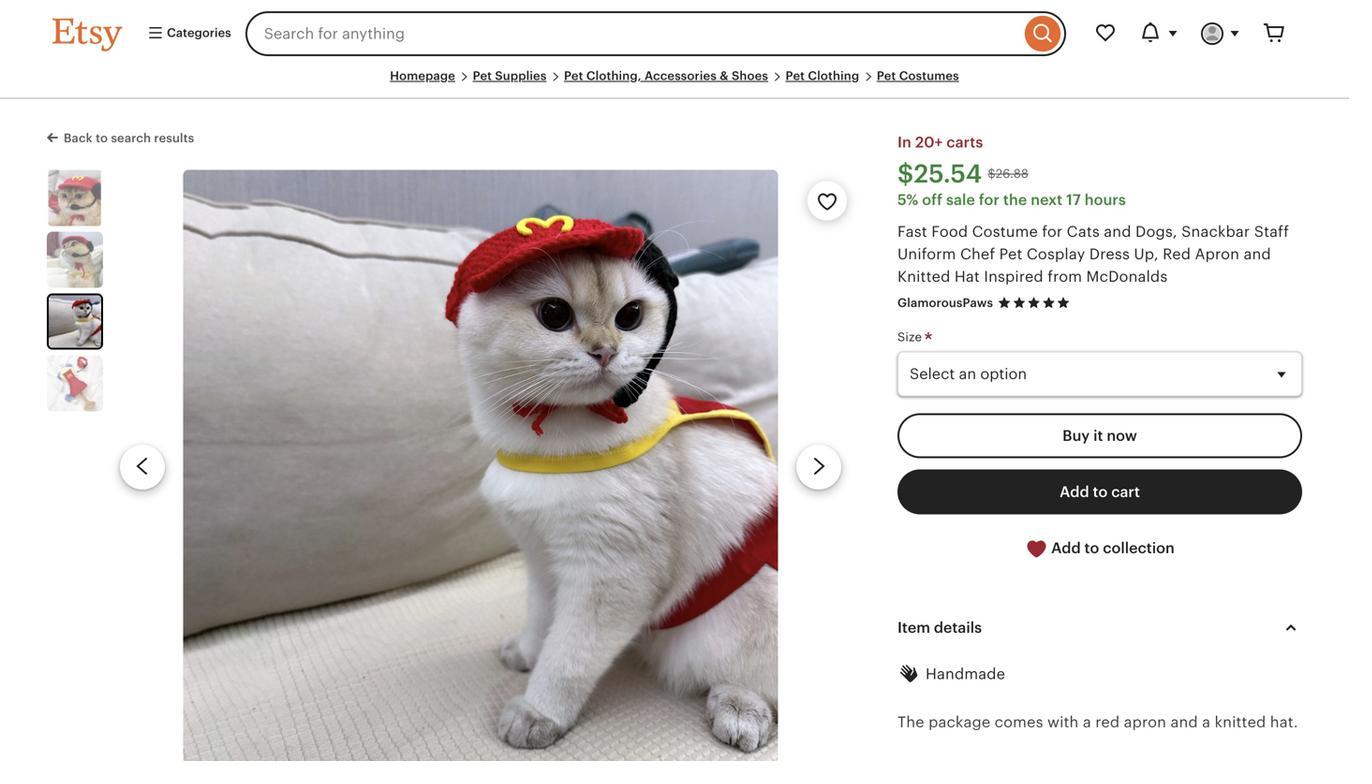 Task type: describe. For each thing, give the bounding box(es) containing it.
snackbar
[[1182, 223, 1250, 240]]

5%
[[898, 191, 918, 208]]

pet supplies
[[473, 69, 547, 83]]

1 horizontal spatial fast food costume for cats and dogs snackbar staff uniform image 3 image
[[183, 170, 778, 762]]

for for cats
[[1042, 223, 1063, 240]]

the
[[898, 714, 924, 731]]

fast food costume for cats and dogs snackbar staff uniform image 2 image
[[47, 232, 103, 288]]

categories
[[164, 26, 231, 40]]

$26.88
[[988, 167, 1029, 181]]

hat.
[[1270, 714, 1298, 731]]

hat
[[955, 268, 980, 285]]

uniform
[[898, 246, 956, 263]]

knitted
[[1215, 714, 1266, 731]]

add to cart
[[1060, 484, 1140, 501]]

size
[[898, 330, 925, 344]]

1 vertical spatial and
[[1244, 246, 1271, 263]]

categories banner
[[19, 0, 1330, 67]]

accessories
[[645, 69, 717, 83]]

off
[[922, 191, 943, 208]]

add for add to collection
[[1051, 540, 1081, 557]]

pet supplies link
[[473, 69, 547, 83]]

back to search results
[[64, 131, 194, 145]]

in
[[898, 134, 912, 151]]

hours
[[1085, 191, 1126, 208]]

now
[[1107, 428, 1137, 444]]

0 horizontal spatial and
[[1104, 223, 1131, 240]]

glamorouspaws
[[898, 296, 993, 310]]

clothing,
[[586, 69, 642, 83]]

fast food costume for cats and dogs snackbar staff uniform image 1 image
[[47, 170, 103, 226]]

buy it now button
[[898, 414, 1302, 459]]

carts
[[947, 134, 983, 151]]

package
[[929, 714, 991, 731]]

menu bar containing homepage
[[52, 67, 1297, 99]]

back to search results link
[[47, 128, 194, 147]]

apron
[[1124, 714, 1167, 731]]

mcdonalds
[[1086, 268, 1168, 285]]

supplies
[[495, 69, 547, 83]]

pet clothing link
[[786, 69, 859, 83]]

5% off sale for the next 17 hours
[[898, 191, 1126, 208]]

item
[[898, 620, 930, 637]]

search
[[111, 131, 151, 145]]

cart
[[1111, 484, 1140, 501]]

pet clothing, accessories & shoes
[[564, 69, 768, 83]]

costume
[[972, 223, 1038, 240]]

to for collection
[[1085, 540, 1099, 557]]

pet clothing
[[786, 69, 859, 83]]

pet for pet supplies
[[473, 69, 492, 83]]

pet costumes
[[877, 69, 959, 83]]

item details
[[898, 620, 982, 637]]

clothing
[[808, 69, 859, 83]]

20+
[[915, 134, 943, 151]]

add to collection button
[[898, 526, 1302, 572]]

pet for pet costumes
[[877, 69, 896, 83]]

pet for pet clothing, accessories & shoes
[[564, 69, 583, 83]]

chef
[[960, 246, 995, 263]]

apron
[[1195, 246, 1240, 263]]

results
[[154, 131, 194, 145]]



Task type: locate. For each thing, give the bounding box(es) containing it.
a
[[1083, 714, 1091, 731], [1202, 714, 1211, 731]]

the package comes with a red apron and a knitted hat.
[[898, 714, 1298, 731]]

add to cart button
[[898, 470, 1302, 515]]

1 vertical spatial for
[[1042, 223, 1063, 240]]

add inside button
[[1060, 484, 1089, 501]]

details
[[934, 620, 982, 637]]

&
[[720, 69, 729, 83]]

fast food costume for cats and dogs snackbar staff uniform image 3 image
[[183, 170, 778, 762], [49, 295, 101, 348]]

for left the
[[979, 191, 1000, 208]]

glamorouspaws link
[[898, 296, 993, 310]]

1 horizontal spatial for
[[1042, 223, 1063, 240]]

pet inside fast food costume for cats and dogs, snackbar staff uniform chef pet cosplay dress up, red apron and knitted hat inspired from mcdonalds
[[999, 246, 1023, 263]]

categories button
[[133, 17, 240, 51]]

with
[[1048, 714, 1079, 731]]

cats
[[1067, 223, 1100, 240]]

buy
[[1063, 428, 1090, 444]]

the
[[1003, 191, 1027, 208]]

staff
[[1254, 223, 1289, 240]]

0 vertical spatial to
[[96, 131, 108, 145]]

red
[[1096, 714, 1120, 731]]

back
[[64, 131, 93, 145]]

0 horizontal spatial a
[[1083, 714, 1091, 731]]

to for cart
[[1093, 484, 1108, 501]]

comes
[[995, 714, 1043, 731]]

a left knitted
[[1202, 714, 1211, 731]]

1 vertical spatial to
[[1093, 484, 1108, 501]]

1 a from the left
[[1083, 714, 1091, 731]]

2 horizontal spatial and
[[1244, 246, 1271, 263]]

a left "red"
[[1083, 714, 1091, 731]]

homepage link
[[390, 69, 455, 83]]

none search field inside categories banner
[[245, 11, 1066, 56]]

17
[[1066, 191, 1081, 208]]

homepage
[[390, 69, 455, 83]]

1 horizontal spatial a
[[1202, 714, 1211, 731]]

pet left clothing,
[[564, 69, 583, 83]]

0 vertical spatial and
[[1104, 223, 1131, 240]]

2 vertical spatial and
[[1171, 714, 1198, 731]]

pet left supplies
[[473, 69, 492, 83]]

it
[[1093, 428, 1103, 444]]

cosplay
[[1027, 246, 1085, 263]]

sale
[[946, 191, 975, 208]]

inspired
[[984, 268, 1044, 285]]

red
[[1163, 246, 1191, 263]]

item details button
[[881, 606, 1319, 651]]

next
[[1031, 191, 1063, 208]]

add
[[1060, 484, 1089, 501], [1051, 540, 1081, 557]]

for for the
[[979, 191, 1000, 208]]

1 horizontal spatial and
[[1171, 714, 1198, 731]]

to for search
[[96, 131, 108, 145]]

handmade
[[926, 666, 1005, 683]]

pet clothing, accessories & shoes link
[[564, 69, 768, 83]]

to
[[96, 131, 108, 145], [1093, 484, 1108, 501], [1085, 540, 1099, 557]]

$25.54 $26.88
[[898, 159, 1029, 188]]

to left collection
[[1085, 540, 1099, 557]]

0 horizontal spatial for
[[979, 191, 1000, 208]]

to inside 'add to collection' button
[[1085, 540, 1099, 557]]

for inside fast food costume for cats and dogs, snackbar staff uniform chef pet cosplay dress up, red apron and knitted hat inspired from mcdonalds
[[1042, 223, 1063, 240]]

to inside "back to search results" link
[[96, 131, 108, 145]]

dress
[[1089, 246, 1130, 263]]

0 horizontal spatial fast food costume for cats and dogs snackbar staff uniform image 3 image
[[49, 295, 101, 348]]

costumes
[[899, 69, 959, 83]]

to right back
[[96, 131, 108, 145]]

for
[[979, 191, 1000, 208], [1042, 223, 1063, 240]]

and up the dress
[[1104, 223, 1131, 240]]

for up cosplay
[[1042, 223, 1063, 240]]

fast
[[898, 223, 927, 240]]

fast food costume for cats and dogs snackbar staff uniform image 4 image
[[47, 355, 103, 412]]

to inside the "add to cart" button
[[1093, 484, 1108, 501]]

pet left the clothing
[[786, 69, 805, 83]]

add left "cart"
[[1060, 484, 1089, 501]]

dogs,
[[1136, 223, 1178, 240]]

pet up inspired
[[999, 246, 1023, 263]]

knitted
[[898, 268, 950, 285]]

and
[[1104, 223, 1131, 240], [1244, 246, 1271, 263], [1171, 714, 1198, 731]]

2 vertical spatial to
[[1085, 540, 1099, 557]]

2 a from the left
[[1202, 714, 1211, 731]]

and down staff on the top of page
[[1244, 246, 1271, 263]]

add for add to cart
[[1060, 484, 1089, 501]]

from
[[1048, 268, 1082, 285]]

pet for pet clothing
[[786, 69, 805, 83]]

pet left costumes
[[877, 69, 896, 83]]

None search field
[[245, 11, 1066, 56]]

menu bar
[[52, 67, 1297, 99]]

0 vertical spatial for
[[979, 191, 1000, 208]]

buy it now
[[1063, 428, 1137, 444]]

0 vertical spatial add
[[1060, 484, 1089, 501]]

$25.54
[[898, 159, 982, 188]]

pet
[[473, 69, 492, 83], [564, 69, 583, 83], [786, 69, 805, 83], [877, 69, 896, 83], [999, 246, 1023, 263]]

add inside button
[[1051, 540, 1081, 557]]

Search for anything text field
[[245, 11, 1020, 56]]

shoes
[[732, 69, 768, 83]]

collection
[[1103, 540, 1175, 557]]

and right apron
[[1171, 714, 1198, 731]]

pet costumes link
[[877, 69, 959, 83]]

add down add to cart
[[1051, 540, 1081, 557]]

food
[[932, 223, 968, 240]]

to left "cart"
[[1093, 484, 1108, 501]]

up,
[[1134, 246, 1159, 263]]

add to collection
[[1048, 540, 1175, 557]]

1 vertical spatial add
[[1051, 540, 1081, 557]]

fast food costume for cats and dogs, snackbar staff uniform chef pet cosplay dress up, red apron and knitted hat inspired from mcdonalds
[[898, 223, 1289, 285]]

in 20+ carts
[[898, 134, 983, 151]]



Task type: vqa. For each thing, say whether or not it's contained in the screenshot.
United
no



